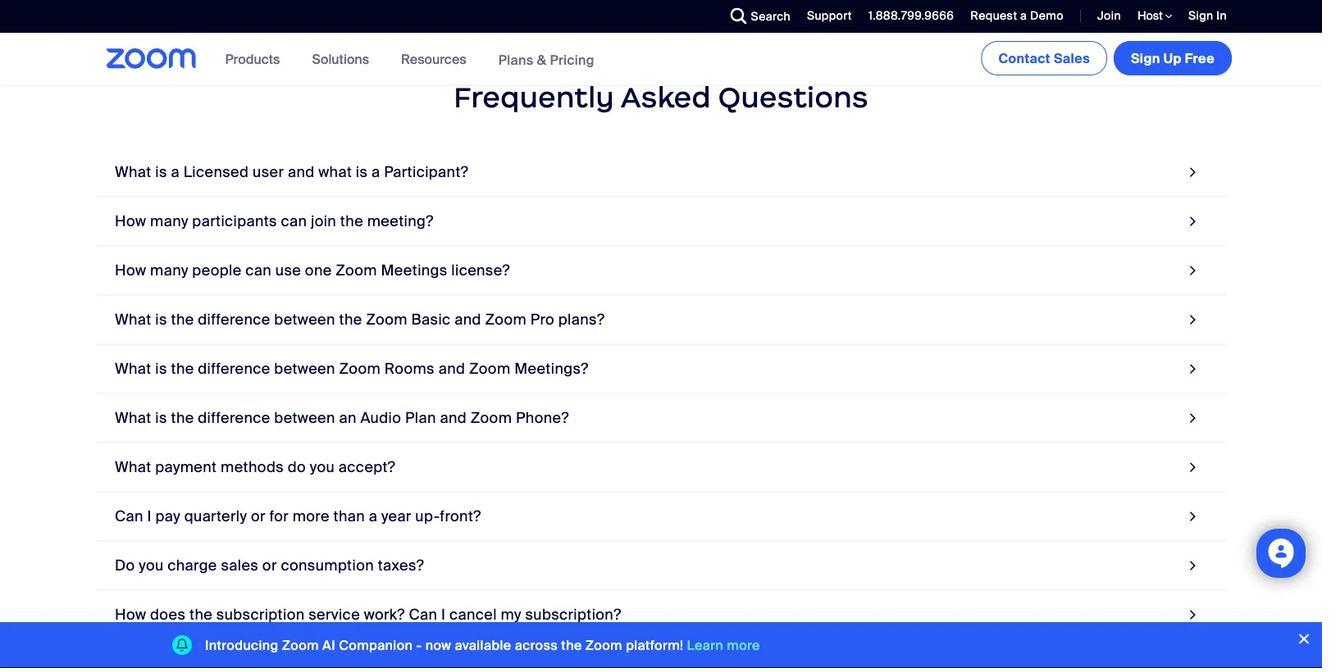 Task type: locate. For each thing, give the bounding box(es) containing it.
1.888.799.9666 button
[[856, 0, 958, 33], [868, 8, 954, 23]]

a left year
[[369, 507, 378, 526]]

platform!
[[626, 637, 684, 654]]

between inside dropdown button
[[274, 409, 335, 428]]

host
[[1138, 8, 1166, 23]]

and right rooms
[[439, 359, 465, 378]]

between down how many people can use one zoom meetings license?
[[274, 310, 335, 329]]

and right basic
[[455, 310, 481, 329]]

what is a licensed user and what is a participant? button
[[95, 148, 1227, 197]]

sign in link
[[1176, 0, 1235, 33], [1189, 8, 1227, 23]]

difference for the
[[198, 310, 270, 329]]

right image inside what is a licensed user and what is a participant? dropdown button
[[1186, 161, 1201, 183]]

0 vertical spatial between
[[274, 310, 335, 329]]

difference inside dropdown button
[[198, 409, 270, 428]]

or left the for
[[251, 507, 266, 526]]

meetings?
[[514, 359, 589, 378]]

right image inside the "what payment methods do you accept?" dropdown button
[[1186, 456, 1201, 478]]

right image inside how many participants can join the meeting? dropdown button
[[1186, 210, 1201, 232]]

or right sales
[[262, 556, 277, 575]]

between
[[274, 310, 335, 329], [274, 359, 335, 378], [274, 409, 335, 428]]

one
[[305, 261, 332, 280]]

pay
[[155, 507, 180, 526]]

4 right image from the top
[[1186, 456, 1201, 478]]

3 between from the top
[[274, 409, 335, 428]]

4 what from the top
[[115, 409, 151, 428]]

2 what from the top
[[115, 310, 151, 329]]

0 horizontal spatial sign
[[1131, 50, 1160, 67]]

can
[[115, 507, 143, 526], [409, 606, 437, 624]]

1 vertical spatial difference
[[198, 359, 270, 378]]

more inside can i pay quarterly or for more than a year up-front? dropdown button
[[293, 507, 330, 526]]

is
[[155, 163, 167, 181], [356, 163, 368, 181], [155, 310, 167, 329], [155, 359, 167, 378], [155, 409, 167, 428]]

more
[[293, 507, 330, 526], [727, 637, 760, 654]]

0 horizontal spatial you
[[139, 556, 164, 575]]

zoom left phone?
[[471, 409, 512, 428]]

1 vertical spatial more
[[727, 637, 760, 654]]

search
[[751, 9, 791, 24]]

participant?
[[384, 163, 468, 181]]

0 vertical spatial sign
[[1189, 8, 1214, 23]]

difference for zoom
[[198, 359, 270, 378]]

many
[[150, 212, 188, 231], [150, 261, 188, 280]]

banner
[[87, 33, 1235, 87]]

2 right image from the top
[[1186, 358, 1201, 380]]

is inside dropdown button
[[155, 310, 167, 329]]

1 difference from the top
[[198, 310, 270, 329]]

can up -
[[409, 606, 437, 624]]

1 many from the top
[[150, 212, 188, 231]]

what inside dropdown button
[[115, 310, 151, 329]]

right image
[[1186, 259, 1201, 282], [1186, 358, 1201, 380], [1186, 407, 1201, 429]]

right image inside what is the difference between an audio plan and zoom phone? dropdown button
[[1186, 407, 1201, 429]]

more right learn
[[727, 637, 760, 654]]

can left the join
[[281, 212, 307, 231]]

1 horizontal spatial sign
[[1189, 8, 1214, 23]]

sign up free
[[1131, 50, 1215, 67]]

0 vertical spatial difference
[[198, 310, 270, 329]]

zoom left ai
[[282, 637, 319, 654]]

what inside dropdown button
[[115, 359, 151, 378]]

can for people
[[246, 261, 272, 280]]

0 vertical spatial right image
[[1186, 259, 1201, 282]]

now
[[425, 637, 451, 654]]

2 vertical spatial between
[[274, 409, 335, 428]]

up-
[[415, 507, 440, 526]]

i left pay on the left of page
[[147, 507, 152, 526]]

right image inside the "do you charge sales or consumption taxes?" dropdown button
[[1186, 555, 1201, 577]]

right image inside can i pay quarterly or for more than a year up-front? dropdown button
[[1186, 505, 1201, 528]]

right image for meetings?
[[1186, 358, 1201, 380]]

how does the subscription service work? can i cancel my subscription?
[[115, 606, 621, 624]]

or for sales
[[262, 556, 277, 575]]

free
[[1185, 50, 1215, 67]]

1 vertical spatial many
[[150, 261, 188, 280]]

across
[[515, 637, 558, 654]]

1 vertical spatial sign
[[1131, 50, 1160, 67]]

and right user
[[288, 163, 315, 181]]

1 between from the top
[[274, 310, 335, 329]]

participants
[[192, 212, 277, 231]]

1 horizontal spatial i
[[441, 606, 446, 624]]

zoom right one
[[336, 261, 377, 280]]

1 vertical spatial you
[[139, 556, 164, 575]]

frequently asked questions
[[454, 79, 869, 115]]

is for what is the difference between zoom rooms and zoom meetings?
[[155, 359, 167, 378]]

you inside dropdown button
[[310, 458, 335, 477]]

or inside dropdown button
[[251, 507, 266, 526]]

how many participants can join the meeting? button
[[95, 197, 1227, 246]]

2 right image from the top
[[1186, 210, 1201, 232]]

6 right image from the top
[[1186, 555, 1201, 577]]

work?
[[364, 606, 405, 624]]

sign left in
[[1189, 8, 1214, 23]]

ai
[[322, 637, 335, 654]]

contact sales
[[999, 50, 1090, 67]]

plans & pricing
[[498, 51, 595, 68]]

introducing zoom ai companion - now available across the zoom platform! learn more
[[205, 637, 760, 654]]

zoom logo image
[[107, 48, 197, 69]]

1 vertical spatial between
[[274, 359, 335, 378]]

1 vertical spatial i
[[441, 606, 446, 624]]

2 many from the top
[[150, 261, 188, 280]]

2 vertical spatial difference
[[198, 409, 270, 428]]

1 what from the top
[[115, 163, 151, 181]]

0 horizontal spatial can
[[115, 507, 143, 526]]

right image for what is the difference between the zoom basic and zoom pro plans?
[[1186, 309, 1201, 331]]

0 vertical spatial how
[[115, 212, 146, 231]]

0 horizontal spatial i
[[147, 507, 152, 526]]

right image inside "how many people can use one zoom meetings license?" dropdown button
[[1186, 259, 1201, 282]]

or inside dropdown button
[[262, 556, 277, 575]]

learn more link
[[687, 637, 760, 654]]

3 how from the top
[[115, 606, 146, 624]]

0 vertical spatial you
[[310, 458, 335, 477]]

request
[[971, 8, 1017, 23]]

0 horizontal spatial more
[[293, 507, 330, 526]]

is inside dropdown button
[[155, 359, 167, 378]]

taxes?
[[378, 556, 424, 575]]

0 vertical spatial can
[[281, 212, 307, 231]]

2 difference from the top
[[198, 359, 270, 378]]

support link
[[795, 0, 856, 33], [807, 8, 852, 23]]

right image inside what is the difference between the zoom basic and zoom pro plans? dropdown button
[[1186, 309, 1201, 331]]

sign inside button
[[1131, 50, 1160, 67]]

1 vertical spatial can
[[409, 606, 437, 624]]

can
[[281, 212, 307, 231], [246, 261, 272, 280]]

sales
[[221, 556, 259, 575]]

0 vertical spatial many
[[150, 212, 188, 231]]

sign
[[1189, 8, 1214, 23], [1131, 50, 1160, 67]]

0 vertical spatial or
[[251, 507, 266, 526]]

7 right image from the top
[[1186, 604, 1201, 626]]

resources button
[[401, 33, 474, 85]]

or
[[251, 507, 266, 526], [262, 556, 277, 575]]

request a demo link
[[958, 0, 1068, 33], [971, 8, 1064, 23]]

my
[[501, 606, 522, 624]]

you
[[310, 458, 335, 477], [139, 556, 164, 575]]

1 horizontal spatial you
[[310, 458, 335, 477]]

introducing
[[205, 637, 279, 654]]

can left use
[[246, 261, 272, 280]]

what for what is the difference between zoom rooms and zoom meetings?
[[115, 359, 151, 378]]

1 horizontal spatial can
[[409, 606, 437, 624]]

many inside "how many people can use one zoom meetings license?" dropdown button
[[150, 261, 188, 280]]

between left an
[[274, 409, 335, 428]]

solutions button
[[312, 33, 377, 85]]

what is the difference between zoom rooms and zoom meetings? button
[[95, 345, 1227, 394]]

right image inside how does the subscription service work? can i cancel my subscription? dropdown button
[[1186, 604, 1201, 626]]

many left people
[[150, 261, 188, 280]]

right image for can i pay quarterly or for more than a year up-front?
[[1186, 505, 1201, 528]]

difference
[[198, 310, 270, 329], [198, 359, 270, 378], [198, 409, 270, 428]]

between inside dropdown button
[[274, 310, 335, 329]]

zoom left the pro
[[485, 310, 527, 329]]

the
[[340, 212, 363, 231], [171, 310, 194, 329], [339, 310, 362, 329], [171, 359, 194, 378], [171, 409, 194, 428], [189, 606, 213, 624], [561, 637, 582, 654]]

between inside dropdown button
[[274, 359, 335, 378]]

zoom down 'subscription?'
[[586, 637, 623, 654]]

1 vertical spatial or
[[262, 556, 277, 575]]

phone?
[[516, 409, 569, 428]]

sign left "up"
[[1131, 50, 1160, 67]]

3 right image from the top
[[1186, 309, 1201, 331]]

what is the difference between an audio plan and zoom phone?
[[115, 409, 569, 428]]

3 difference from the top
[[198, 409, 270, 428]]

1 horizontal spatial can
[[281, 212, 307, 231]]

how for how many participants can join the meeting?
[[115, 212, 146, 231]]

0 vertical spatial more
[[293, 507, 330, 526]]

many inside how many participants can join the meeting? dropdown button
[[150, 212, 188, 231]]

right image
[[1186, 161, 1201, 183], [1186, 210, 1201, 232], [1186, 309, 1201, 331], [1186, 456, 1201, 478], [1186, 505, 1201, 528], [1186, 555, 1201, 577], [1186, 604, 1201, 626]]

how many people can use one zoom meetings license? button
[[95, 246, 1227, 296]]

&
[[537, 51, 547, 68]]

2 how from the top
[[115, 261, 146, 280]]

difference inside dropdown button
[[198, 359, 270, 378]]

right image for what is a licensed user and what is a participant?
[[1186, 161, 1201, 183]]

request a demo
[[971, 8, 1064, 23]]

many for people
[[150, 261, 188, 280]]

1 how from the top
[[115, 212, 146, 231]]

plans & pricing link
[[498, 51, 595, 68], [498, 51, 595, 68]]

many left participants
[[150, 212, 188, 231]]

difference for an
[[198, 409, 270, 428]]

0 vertical spatial i
[[147, 507, 152, 526]]

a left demo
[[1020, 8, 1027, 23]]

what
[[115, 163, 151, 181], [115, 310, 151, 329], [115, 359, 151, 378], [115, 409, 151, 428], [115, 458, 151, 477]]

right image inside what is the difference between zoom rooms and zoom meetings? dropdown button
[[1186, 358, 1201, 380]]

learn
[[687, 637, 724, 654]]

i left cancel
[[441, 606, 446, 624]]

3 right image from the top
[[1186, 407, 1201, 429]]

products
[[225, 50, 280, 68]]

more right the for
[[293, 507, 330, 526]]

difference inside dropdown button
[[198, 310, 270, 329]]

3 what from the top
[[115, 359, 151, 378]]

can left pay on the left of page
[[115, 507, 143, 526]]

consumption
[[281, 556, 374, 575]]

1 vertical spatial right image
[[1186, 358, 1201, 380]]

5 right image from the top
[[1186, 505, 1201, 528]]

5 what from the top
[[115, 458, 151, 477]]

0 horizontal spatial can
[[246, 261, 272, 280]]

what payment methods do you accept?
[[115, 458, 395, 477]]

the inside dropdown button
[[171, 359, 194, 378]]

pricing
[[550, 51, 595, 68]]

what is the difference between an audio plan and zoom phone? button
[[95, 394, 1227, 443]]

many for participants
[[150, 212, 188, 231]]

2 vertical spatial right image
[[1186, 407, 1201, 429]]

than
[[333, 507, 365, 526]]

tab list
[[95, 148, 1227, 669]]

1 right image from the top
[[1186, 259, 1201, 282]]

zoom
[[336, 261, 377, 280], [366, 310, 408, 329], [485, 310, 527, 329], [339, 359, 381, 378], [469, 359, 511, 378], [471, 409, 512, 428], [282, 637, 319, 654], [586, 637, 623, 654]]

can for participants
[[281, 212, 307, 231]]

products button
[[225, 33, 287, 85]]

1 vertical spatial can
[[246, 261, 272, 280]]

between up what is the difference between an audio plan and zoom phone?
[[274, 359, 335, 378]]

1 vertical spatial how
[[115, 261, 146, 280]]

is for what is the difference between the zoom basic and zoom pro plans?
[[155, 310, 167, 329]]

2 vertical spatial how
[[115, 606, 146, 624]]

1 right image from the top
[[1186, 161, 1201, 183]]

2 between from the top
[[274, 359, 335, 378]]



Task type: describe. For each thing, give the bounding box(es) containing it.
does
[[150, 606, 186, 624]]

how does the subscription service work? can i cancel my subscription? button
[[95, 591, 1227, 640]]

companion
[[339, 637, 413, 654]]

licensed
[[183, 163, 249, 181]]

year
[[381, 507, 412, 526]]

license?
[[451, 261, 510, 280]]

a inside can i pay quarterly or for more than a year up-front? dropdown button
[[369, 507, 378, 526]]

rooms
[[384, 359, 435, 378]]

0 vertical spatial can
[[115, 507, 143, 526]]

-
[[416, 637, 422, 654]]

a right what
[[372, 163, 380, 181]]

can i pay quarterly or for more than a year up-front? button
[[95, 492, 1227, 542]]

support
[[807, 8, 852, 23]]

cancel
[[449, 606, 497, 624]]

sales
[[1054, 50, 1090, 67]]

product information navigation
[[213, 33, 607, 87]]

quarterly
[[184, 507, 247, 526]]

charge
[[168, 556, 217, 575]]

questions
[[718, 79, 869, 115]]

what for what is a licensed user and what is a participant?
[[115, 163, 151, 181]]

up
[[1164, 50, 1182, 67]]

right image for what payment methods do you accept?
[[1186, 456, 1201, 478]]

for
[[269, 507, 289, 526]]

front?
[[440, 507, 481, 526]]

join link up meetings navigation at right
[[1098, 8, 1121, 23]]

frequently
[[454, 79, 614, 115]]

contact
[[999, 50, 1051, 67]]

zoom left the meetings?
[[469, 359, 511, 378]]

subscription
[[216, 606, 305, 624]]

methods
[[221, 458, 284, 477]]

what is a licensed user and what is a participant?
[[115, 163, 468, 181]]

demo
[[1030, 8, 1064, 23]]

an
[[339, 409, 357, 428]]

host button
[[1138, 8, 1172, 24]]

use
[[275, 261, 301, 280]]

sign for sign up free
[[1131, 50, 1160, 67]]

is for what is a licensed user and what is a participant?
[[155, 163, 167, 181]]

between for zoom
[[274, 359, 335, 378]]

what is the difference between the zoom basic and zoom pro plans? button
[[95, 296, 1227, 345]]

do
[[288, 458, 306, 477]]

1.888.799.9666
[[868, 8, 954, 23]]

what for what is the difference between an audio plan and zoom phone?
[[115, 409, 151, 428]]

banner containing contact sales
[[87, 33, 1235, 87]]

plans
[[498, 51, 534, 68]]

right image for how many participants can join the meeting?
[[1186, 210, 1201, 232]]

and right plan
[[440, 409, 467, 428]]

zoom down what is the difference between the zoom basic and zoom pro plans?
[[339, 359, 381, 378]]

do you charge sales or consumption taxes? button
[[95, 542, 1227, 591]]

right image for do you charge sales or consumption taxes?
[[1186, 555, 1201, 577]]

search button
[[718, 0, 795, 33]]

sign for sign in
[[1189, 8, 1214, 23]]

zoom left basic
[[366, 310, 408, 329]]

what for what payment methods do you accept?
[[115, 458, 151, 477]]

basic
[[411, 310, 451, 329]]

join link left the host
[[1085, 0, 1125, 33]]

sign in
[[1189, 8, 1227, 23]]

plans?
[[558, 310, 605, 329]]

meetings
[[381, 261, 448, 280]]

sign up free button
[[1114, 41, 1232, 75]]

how for how does the subscription service work? can i cancel my subscription?
[[115, 606, 146, 624]]

can i pay quarterly or for more than a year up-front?
[[115, 507, 481, 526]]

do you charge sales or consumption taxes?
[[115, 556, 424, 575]]

is for what is the difference between an audio plan and zoom phone?
[[155, 409, 167, 428]]

how many people can use one zoom meetings license?
[[115, 261, 510, 280]]

a left licensed
[[171, 163, 180, 181]]

payment
[[155, 458, 217, 477]]

asked
[[621, 79, 711, 115]]

available
[[455, 637, 512, 654]]

you inside dropdown button
[[139, 556, 164, 575]]

tab list containing what is a licensed user and what is a participant?
[[95, 148, 1227, 669]]

join
[[311, 212, 336, 231]]

do
[[115, 556, 135, 575]]

accept?
[[339, 458, 395, 477]]

right image for zoom
[[1186, 407, 1201, 429]]

pro
[[531, 310, 555, 329]]

between for an
[[274, 409, 335, 428]]

contact sales link
[[981, 41, 1107, 75]]

what is the difference between zoom rooms and zoom meetings?
[[115, 359, 589, 378]]

resources
[[401, 50, 466, 68]]

or for quarterly
[[251, 507, 266, 526]]

subscription?
[[525, 606, 621, 624]]

people
[[192, 261, 242, 280]]

what is the difference between the zoom basic and zoom pro plans?
[[115, 310, 605, 329]]

meetings navigation
[[978, 33, 1235, 79]]

user
[[253, 163, 284, 181]]

right image for how does the subscription service work? can i cancel my subscription?
[[1186, 604, 1201, 626]]

audio
[[360, 409, 401, 428]]

plan
[[405, 409, 436, 428]]

join
[[1098, 8, 1121, 23]]

and inside dropdown button
[[439, 359, 465, 378]]

what
[[318, 163, 352, 181]]

what for what is the difference between the zoom basic and zoom pro plans?
[[115, 310, 151, 329]]

meeting?
[[367, 212, 434, 231]]

1 horizontal spatial more
[[727, 637, 760, 654]]

service
[[309, 606, 360, 624]]

how for how many people can use one zoom meetings license?
[[115, 261, 146, 280]]

what payment methods do you accept? button
[[95, 443, 1227, 492]]

between for the
[[274, 310, 335, 329]]

solutions
[[312, 50, 369, 68]]

in
[[1217, 8, 1227, 23]]

and inside dropdown button
[[455, 310, 481, 329]]



Task type: vqa. For each thing, say whether or not it's contained in the screenshot.
copy icon
no



